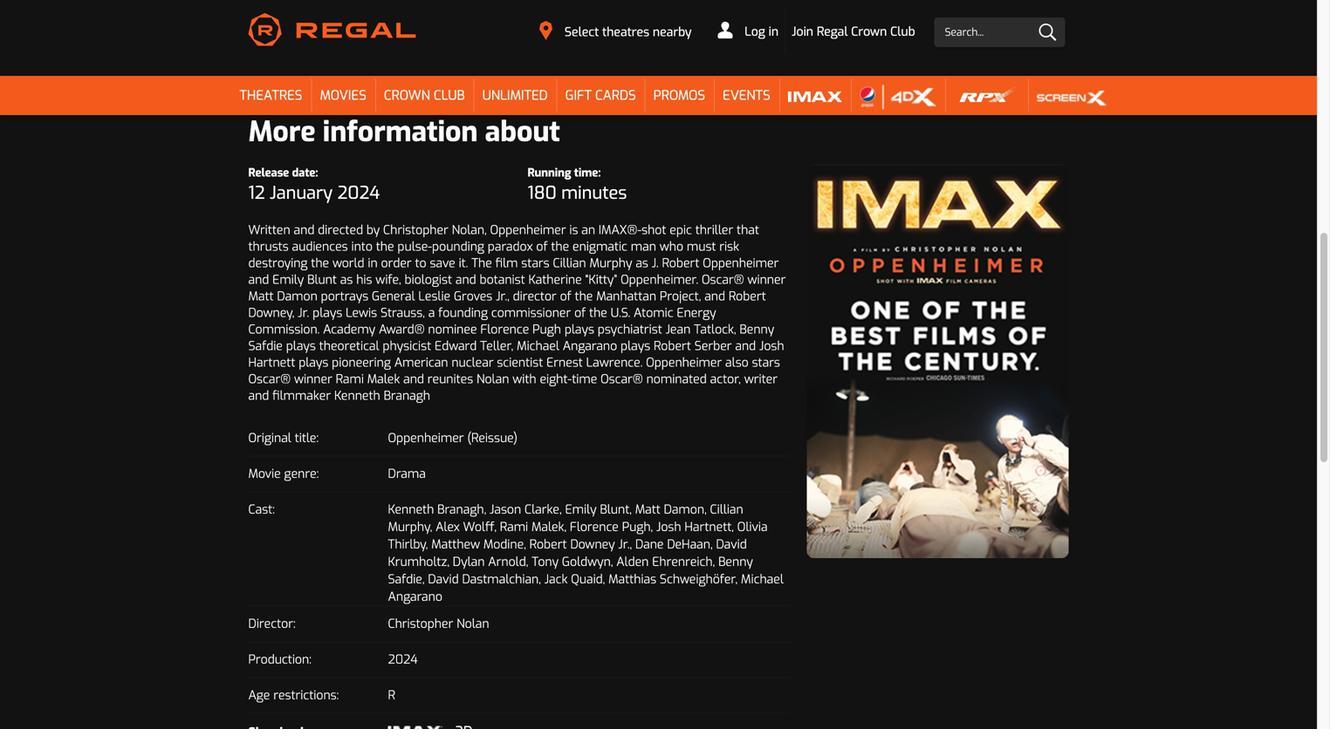 Task type: locate. For each thing, give the bounding box(es) containing it.
who
[[660, 239, 683, 255]]

0 vertical spatial imax image
[[788, 84, 842, 110]]

date:
[[292, 166, 318, 181]]

1 vertical spatial kenneth
[[388, 502, 434, 518]]

oscar® down risk at the right top of page
[[702, 272, 744, 288]]

michael down the olivia
[[741, 572, 784, 588]]

0 horizontal spatial in
[[368, 255, 378, 272]]

rami down the jason
[[500, 519, 528, 536]]

0 horizontal spatial kenneth
[[334, 388, 380, 404]]

0 vertical spatial matt
[[248, 289, 274, 305]]

director:
[[248, 616, 296, 632]]

0 vertical spatial winner
[[747, 272, 786, 288]]

0 horizontal spatial of
[[536, 239, 548, 255]]

emily up damon
[[272, 272, 304, 288]]

plays down psychiatrist
[[621, 338, 650, 354]]

world
[[332, 255, 364, 272]]

robert
[[662, 255, 699, 272], [729, 289, 766, 305], [654, 338, 691, 354], [529, 537, 567, 553]]

matt up pugh,
[[635, 502, 660, 518]]

minutes
[[561, 182, 627, 205]]

kenneth inside written and directed by christopher nolan, oppenheimer is an imax®-shot epic thriller that thrusts audiences into the pulse-pounding paradox of the enigmatic man who must risk destroying the world in order to save it.   the film stars cillian murphy as j. robert oppenheimer and emily blunt as his wife, biologist and botanist katherine "kitty" oppenheimer. oscar® winner matt damon portrays general leslie groves jr., director of the manhattan project, and robert downey, jr. plays lewis strauss, a founding commissioner of the u.s. atomic energy commission.   academy award® nominee florence pugh plays psychiatrist jean tatlock, benny safdie plays theoretical physicist edward teller, michael angarano plays robert serber and josh hartnett plays pioneering american nuclear scientist ernest lawrence.   oppenheimer also stars oscar® winner rami malek and reunites nolan with eight-time oscar® nominated actor, writer and filmmaker kenneth branagh
[[334, 388, 380, 404]]

destroying
[[248, 255, 308, 272]]

to
[[415, 255, 426, 272]]

1 horizontal spatial 2024
[[388, 652, 418, 668]]

emily inside written and directed by christopher nolan, oppenheimer is an imax®-shot epic thriller that thrusts audiences into the pulse-pounding paradox of the enigmatic man who must risk destroying the world in order to save it.   the film stars cillian murphy as j. robert oppenheimer and emily blunt as his wife, biologist and botanist katherine "kitty" oppenheimer. oscar® winner matt damon portrays general leslie groves jr., director of the manhattan project, and robert downey, jr. plays lewis strauss, a founding commissioner of the u.s. atomic energy commission.   academy award® nominee florence pugh plays psychiatrist jean tatlock, benny safdie plays theoretical physicist edward teller, michael angarano plays robert serber and josh hartnett plays pioneering american nuclear scientist ernest lawrence.   oppenheimer also stars oscar® winner rami malek and reunites nolan with eight-time oscar® nominated actor, writer and filmmaker kenneth branagh
[[272, 272, 304, 288]]

christopher
[[383, 222, 448, 238], [388, 616, 453, 632]]

unlimited link
[[474, 76, 557, 115]]

stars up writer
[[752, 355, 780, 371]]

nearby
[[653, 24, 692, 40]]

1 horizontal spatial jr.,
[[618, 537, 632, 553]]

0 vertical spatial michael
[[517, 338, 559, 354]]

murphy,
[[388, 519, 432, 536]]

1 horizontal spatial michael
[[741, 572, 784, 588]]

0 vertical spatial christopher
[[383, 222, 448, 238]]

in right the log
[[769, 24, 779, 40]]

thrusts
[[248, 239, 289, 255]]

a
[[428, 305, 435, 321]]

1 vertical spatial in
[[368, 255, 378, 272]]

2 horizontal spatial oscar®
[[702, 272, 744, 288]]

atomic
[[634, 305, 673, 321]]

scientist
[[497, 355, 543, 371]]

1 horizontal spatial florence
[[570, 519, 619, 536]]

screenx image
[[1037, 84, 1107, 110]]

0 horizontal spatial emily
[[272, 272, 304, 288]]

paradox
[[488, 239, 533, 255]]

winner down that
[[747, 272, 786, 288]]

1 horizontal spatial kenneth
[[388, 502, 434, 518]]

save
[[430, 255, 455, 272]]

crown right "regal" in the top right of the page
[[851, 24, 887, 40]]

plays
[[313, 305, 342, 321], [564, 322, 594, 338], [286, 338, 316, 354], [621, 338, 650, 354], [299, 355, 328, 371]]

christopher nolan
[[388, 616, 489, 632]]

downey,
[[248, 305, 294, 321]]

"kitty"
[[585, 272, 617, 288]]

plays down commission.
[[286, 338, 316, 354]]

benny inside written and directed by christopher nolan, oppenheimer is an imax®-shot epic thriller that thrusts audiences into the pulse-pounding paradox of the enigmatic man who must risk destroying the world in order to save it.   the film stars cillian murphy as j. robert oppenheimer and emily blunt as his wife, biologist and botanist katherine "kitty" oppenheimer. oscar® winner matt damon portrays general leslie groves jr., director of the manhattan project, and robert downey, jr. plays lewis strauss, a founding commissioner of the u.s. atomic energy commission.   academy award® nominee florence pugh plays psychiatrist jean tatlock, benny safdie plays theoretical physicist edward teller, michael angarano plays robert serber and josh hartnett plays pioneering american nuclear scientist ernest lawrence.   oppenheimer also stars oscar® winner rami malek and reunites nolan with eight-time oscar® nominated actor, writer and filmmaker kenneth branagh
[[740, 322, 774, 338]]

1 vertical spatial rami
[[500, 519, 528, 536]]

winner up filmmaker
[[294, 371, 332, 388]]

restrictions:
[[273, 688, 339, 704]]

florence inside written and directed by christopher nolan, oppenheimer is an imax®-shot epic thriller that thrusts audiences into the pulse-pounding paradox of the enigmatic man who must risk destroying the world in order to save it.   the film stars cillian murphy as j. robert oppenheimer and emily blunt as his wife, biologist and botanist katherine "kitty" oppenheimer. oscar® winner matt damon portrays general leslie groves jr., director of the manhattan project, and robert downey, jr. plays lewis strauss, a founding commissioner of the u.s. atomic energy commission.   academy award® nominee florence pugh plays psychiatrist jean tatlock, benny safdie plays theoretical physicist edward teller, michael angarano plays robert serber and josh hartnett plays pioneering american nuclear scientist ernest lawrence.   oppenheimer also stars oscar® winner rami malek and reunites nolan with eight-time oscar® nominated actor, writer and filmmaker kenneth branagh
[[480, 322, 529, 338]]

1 vertical spatial emily
[[565, 502, 597, 518]]

movies
[[320, 87, 366, 104]]

florence up downey
[[570, 519, 619, 536]]

1 horizontal spatial josh
[[759, 338, 784, 354]]

jason
[[490, 502, 521, 518]]

0 horizontal spatial cillian
[[553, 255, 586, 272]]

florence up teller,
[[480, 322, 529, 338]]

january
[[270, 182, 333, 205]]

oppenheimer up "nominated"
[[646, 355, 722, 371]]

1 vertical spatial winner
[[294, 371, 332, 388]]

kenneth up the murphy,
[[388, 502, 434, 518]]

risk
[[719, 239, 739, 255]]

1 horizontal spatial rami
[[500, 519, 528, 536]]

0 horizontal spatial club
[[434, 87, 465, 104]]

general
[[372, 289, 415, 305]]

krumholtz,
[[388, 554, 449, 570]]

unlimited
[[482, 87, 548, 104]]

david down the olivia
[[716, 537, 747, 553]]

0 vertical spatial florence
[[480, 322, 529, 338]]

blunt
[[307, 272, 337, 288]]

1 vertical spatial jr.,
[[618, 537, 632, 553]]

the up 'katherine'
[[551, 239, 569, 255]]

0 horizontal spatial crown
[[384, 87, 430, 104]]

0 horizontal spatial florence
[[480, 322, 529, 338]]

serber
[[694, 338, 732, 354]]

gift cards link
[[557, 76, 645, 115]]

michael inside written and directed by christopher nolan, oppenheimer is an imax®-shot epic thriller that thrusts audiences into the pulse-pounding paradox of the enigmatic man who must risk destroying the world in order to save it.   the film stars cillian murphy as j. robert oppenheimer and emily blunt as his wife, biologist and botanist katherine "kitty" oppenheimer. oscar® winner matt damon portrays general leslie groves jr., director of the manhattan project, and robert downey, jr. plays lewis strauss, a founding commissioner of the u.s. atomic energy commission.   academy award® nominee florence pugh plays psychiatrist jean tatlock, benny safdie plays theoretical physicist edward teller, michael angarano plays robert serber and josh hartnett plays pioneering american nuclear scientist ernest lawrence.   oppenheimer also stars oscar® winner rami malek and reunites nolan with eight-time oscar® nominated actor, writer and filmmaker kenneth branagh
[[517, 338, 559, 354]]

angarano down safdie,
[[388, 589, 442, 605]]

josh down damon,
[[656, 519, 681, 536]]

0 vertical spatial emily
[[272, 272, 304, 288]]

dylan
[[453, 554, 485, 570]]

join
[[792, 24, 813, 40]]

1 horizontal spatial angarano
[[563, 338, 617, 354]]

josh up writer
[[759, 338, 784, 354]]

benny
[[740, 322, 774, 338], [718, 554, 753, 570]]

kenneth inside kenneth branagh, jason clarke, emily blunt, matt damon, cillian murphy, alex wolff, rami malek, florence pugh, josh hartnett, olivia thirlby, matthew modine, robert downey jr., dane dehaan, david krumholtz, dylan arnold, tony goldwyn, alden ehrenreich, benny safdie, david dastmalchian, jack quaid, matthias  schweighöfer, michael angarano
[[388, 502, 434, 518]]

alex
[[436, 519, 460, 536]]

1 vertical spatial nolan
[[457, 616, 489, 632]]

the down audiences
[[311, 255, 329, 272]]

plays down portrays
[[313, 305, 342, 321]]

imax image
[[788, 84, 842, 110], [388, 727, 443, 730]]

and up branagh
[[403, 371, 424, 388]]

1 vertical spatial matt
[[635, 502, 660, 518]]

emily
[[272, 272, 304, 288], [565, 502, 597, 518]]

1 vertical spatial angarano
[[388, 589, 442, 605]]

oscar® down hartnett
[[248, 371, 291, 388]]

pioneering
[[332, 355, 391, 371]]

emily left the 'blunt,'
[[565, 502, 597, 518]]

in up his
[[368, 255, 378, 272]]

club up pepsi 4dx logo
[[890, 24, 915, 40]]

theatres
[[240, 87, 302, 104]]

and up audiences
[[294, 222, 314, 238]]

oppenheimer
[[490, 222, 566, 238], [703, 255, 779, 272], [646, 355, 722, 371], [388, 430, 464, 447]]

written
[[248, 222, 290, 238]]

and up also
[[735, 338, 756, 354]]

0 vertical spatial cillian
[[553, 255, 586, 272]]

of down "kitty"
[[574, 305, 586, 321]]

0 horizontal spatial angarano
[[388, 589, 442, 605]]

0 horizontal spatial 2024
[[337, 182, 380, 205]]

1 horizontal spatial david
[[716, 537, 747, 553]]

0 horizontal spatial michael
[[517, 338, 559, 354]]

angarano inside kenneth branagh, jason clarke, emily blunt, matt damon, cillian murphy, alex wolff, rami malek, florence pugh, josh hartnett, olivia thirlby, matthew modine, robert downey jr., dane dehaan, david krumholtz, dylan arnold, tony goldwyn, alden ehrenreich, benny safdie, david dastmalchian, jack quaid, matthias  schweighöfer, michael angarano
[[388, 589, 442, 605]]

angarano up lawrence.
[[563, 338, 617, 354]]

0 vertical spatial 2024
[[337, 182, 380, 205]]

running time: 180 minutes
[[528, 166, 627, 205]]

0 horizontal spatial stars
[[521, 255, 549, 272]]

more
[[248, 114, 316, 151]]

imax image down r
[[388, 727, 443, 730]]

christopher down safdie,
[[388, 616, 453, 632]]

of down 'katherine'
[[560, 289, 571, 305]]

1 vertical spatial benny
[[718, 554, 753, 570]]

2024 up r
[[388, 652, 418, 668]]

release
[[248, 166, 289, 181]]

1 vertical spatial christopher
[[388, 616, 453, 632]]

biologist
[[405, 272, 452, 288]]

safdie
[[248, 338, 283, 354]]

stars up 'katherine'
[[521, 255, 549, 272]]

nolan down the nuclear
[[477, 371, 509, 388]]

0 vertical spatial crown
[[851, 24, 887, 40]]

botanist
[[480, 272, 525, 288]]

wife,
[[376, 272, 401, 288]]

jr., up 'alden'
[[618, 537, 632, 553]]

0 vertical spatial benny
[[740, 322, 774, 338]]

and down hartnett
[[248, 388, 269, 404]]

kenneth down "malek"
[[334, 388, 380, 404]]

1 vertical spatial cillian
[[710, 502, 743, 518]]

matthew
[[431, 537, 480, 553]]

2024 inside release date: 12 january 2024
[[337, 182, 380, 205]]

christopher up the pulse- at top
[[383, 222, 448, 238]]

jack
[[544, 572, 568, 588]]

1 vertical spatial josh
[[656, 519, 681, 536]]

project,
[[660, 289, 701, 305]]

cillian inside written and directed by christopher nolan, oppenheimer is an imax®-shot epic thriller that thrusts audiences into the pulse-pounding paradox of the enigmatic man who must risk destroying the world in order to save it.   the film stars cillian murphy as j. robert oppenheimer and emily blunt as his wife, biologist and botanist katherine "kitty" oppenheimer. oscar® winner matt damon portrays general leslie groves jr., director of the manhattan project, and robert downey, jr. plays lewis strauss, a founding commissioner of the u.s. atomic energy commission.   academy award® nominee florence pugh plays psychiatrist jean tatlock, benny safdie plays theoretical physicist edward teller, michael angarano plays robert serber and josh hartnett plays pioneering american nuclear scientist ernest lawrence.   oppenheimer also stars oscar® winner rami malek and reunites nolan with eight-time oscar® nominated actor, writer and filmmaker kenneth branagh
[[553, 255, 586, 272]]

0 vertical spatial rami
[[336, 371, 364, 388]]

jr., down botanist
[[496, 289, 509, 305]]

pugh
[[532, 322, 561, 338]]

clarke,
[[525, 502, 562, 518]]

movie
[[248, 466, 281, 482]]

release date: 12 january 2024
[[248, 166, 380, 205]]

1 horizontal spatial matt
[[635, 502, 660, 518]]

as up portrays
[[340, 272, 353, 288]]

1 vertical spatial david
[[428, 572, 459, 588]]

michael down pugh at the left top of the page
[[517, 338, 559, 354]]

pounding
[[432, 239, 484, 255]]

it.
[[459, 255, 468, 272]]

map marker icon image
[[540, 21, 553, 40]]

1 horizontal spatial emily
[[565, 502, 597, 518]]

dehaan,
[[667, 537, 713, 553]]

of
[[536, 239, 548, 255], [560, 289, 571, 305], [574, 305, 586, 321]]

teller,
[[480, 338, 513, 354]]

oppenheimer (reissue) image
[[807, 165, 1069, 558]]

club up more information about
[[434, 87, 465, 104]]

2024 up by
[[337, 182, 380, 205]]

1 horizontal spatial imax image
[[788, 84, 842, 110]]

0 horizontal spatial josh
[[656, 519, 681, 536]]

branagh
[[384, 388, 430, 404]]

nolan down dastmalchian,
[[457, 616, 489, 632]]

oscar® down lawrence.
[[601, 371, 643, 388]]

angarano
[[563, 338, 617, 354], [388, 589, 442, 605]]

cillian up hartnett, at the bottom of the page
[[710, 502, 743, 518]]

rami down 'pioneering'
[[336, 371, 364, 388]]

1 vertical spatial michael
[[741, 572, 784, 588]]

by
[[366, 222, 380, 238]]

benny down the olivia
[[718, 554, 753, 570]]

0 vertical spatial in
[[769, 24, 779, 40]]

oppenheimer down risk at the right top of page
[[703, 255, 779, 272]]

2024
[[337, 182, 380, 205], [388, 652, 418, 668]]

jr., inside written and directed by christopher nolan, oppenheimer is an imax®-shot epic thriller that thrusts audiences into the pulse-pounding paradox of the enigmatic man who must risk destroying the world in order to save it.   the film stars cillian murphy as j. robert oppenheimer and emily blunt as his wife, biologist and botanist katherine "kitty" oppenheimer. oscar® winner matt damon portrays general leslie groves jr., director of the manhattan project, and robert downey, jr. plays lewis strauss, a founding commissioner of the u.s. atomic energy commission.   academy award® nominee florence pugh plays psychiatrist jean tatlock, benny safdie plays theoretical physicist edward teller, michael angarano plays robert serber and josh hartnett plays pioneering american nuclear scientist ernest lawrence.   oppenheimer also stars oscar® winner rami malek and reunites nolan with eight-time oscar® nominated actor, writer and filmmaker kenneth branagh
[[496, 289, 509, 305]]

of right paradox
[[536, 239, 548, 255]]

0 horizontal spatial matt
[[248, 289, 274, 305]]

0 vertical spatial angarano
[[563, 338, 617, 354]]

florence
[[480, 322, 529, 338], [570, 519, 619, 536]]

rpx - regal premium experience image
[[954, 84, 1019, 110]]

robert down 'malek,'
[[529, 537, 567, 553]]

benny up also
[[740, 322, 774, 338]]

arnold,
[[488, 554, 528, 570]]

plays right pugh at the left top of the page
[[564, 322, 594, 338]]

1 horizontal spatial club
[[890, 24, 915, 40]]

0 vertical spatial david
[[716, 537, 747, 553]]

1 vertical spatial imax image
[[388, 727, 443, 730]]

oppenheimer.
[[621, 272, 698, 288]]

robert down who
[[662, 255, 699, 272]]

dane
[[635, 537, 664, 553]]

crown up more information about
[[384, 87, 430, 104]]

as left j.
[[636, 255, 648, 272]]

0 vertical spatial josh
[[759, 338, 784, 354]]

matt up downey,
[[248, 289, 274, 305]]

1 horizontal spatial stars
[[752, 355, 780, 371]]

0 horizontal spatial jr.,
[[496, 289, 509, 305]]

nuclear
[[451, 355, 494, 371]]

0 horizontal spatial winner
[[294, 371, 332, 388]]

0 horizontal spatial rami
[[336, 371, 364, 388]]

0 vertical spatial kenneth
[[334, 388, 380, 404]]

u.s.
[[611, 305, 630, 321]]

1 vertical spatial stars
[[752, 355, 780, 371]]

ehrenreich,
[[652, 554, 715, 570]]

1 horizontal spatial in
[[769, 24, 779, 40]]

1 horizontal spatial crown
[[851, 24, 887, 40]]

0 vertical spatial jr.,
[[496, 289, 509, 305]]

david down krumholtz,
[[428, 572, 459, 588]]

cillian up 'katherine'
[[553, 255, 586, 272]]

1 horizontal spatial cillian
[[710, 502, 743, 518]]

1 vertical spatial florence
[[570, 519, 619, 536]]

imax image down join
[[788, 84, 842, 110]]

pulse-
[[397, 239, 432, 255]]

0 vertical spatial nolan
[[477, 371, 509, 388]]

club
[[890, 24, 915, 40], [434, 87, 465, 104]]



Task type: vqa. For each thing, say whether or not it's contained in the screenshot.


Task type: describe. For each thing, give the bounding box(es) containing it.
running
[[528, 166, 571, 181]]

0 horizontal spatial imax image
[[388, 727, 443, 730]]

nolan,
[[452, 222, 487, 238]]

benny inside kenneth branagh, jason clarke, emily blunt, matt damon, cillian murphy, alex wolff, rami malek, florence pugh, josh hartnett, olivia thirlby, matthew modine, robert downey jr., dane dehaan, david krumholtz, dylan arnold, tony goldwyn, alden ehrenreich, benny safdie, david dastmalchian, jack quaid, matthias  schweighöfer, michael angarano
[[718, 554, 753, 570]]

tatlock,
[[694, 322, 736, 338]]

(reissue)
[[467, 430, 518, 447]]

and up energy
[[704, 289, 725, 305]]

matt inside written and directed by christopher nolan, oppenheimer is an imax®-shot epic thriller that thrusts audiences into the pulse-pounding paradox of the enigmatic man who must risk destroying the world in order to save it.   the film stars cillian murphy as j. robert oppenheimer and emily blunt as his wife, biologist and botanist katherine "kitty" oppenheimer. oscar® winner matt damon portrays general leslie groves jr., director of the manhattan project, and robert downey, jr. plays lewis strauss, a founding commissioner of the u.s. atomic energy commission.   academy award® nominee florence pugh plays psychiatrist jean tatlock, benny safdie plays theoretical physicist edward teller, michael angarano plays robert serber and josh hartnett plays pioneering american nuclear scientist ernest lawrence.   oppenheimer also stars oscar® winner rami malek and reunites nolan with eight-time oscar® nominated actor, writer and filmmaker kenneth branagh
[[248, 289, 274, 305]]

jr.
[[298, 305, 309, 321]]

180
[[528, 182, 557, 205]]

information
[[323, 114, 478, 151]]

jr., inside kenneth branagh, jason clarke, emily blunt, matt damon, cillian murphy, alex wolff, rami malek, florence pugh, josh hartnett, olivia thirlby, matthew modine, robert downey jr., dane dehaan, david krumholtz, dylan arnold, tony goldwyn, alden ehrenreich, benny safdie, david dastmalchian, jack quaid, matthias  schweighöfer, michael angarano
[[618, 537, 632, 553]]

1 horizontal spatial of
[[560, 289, 571, 305]]

the left the u.s.
[[589, 305, 607, 321]]

schweighöfer,
[[660, 572, 738, 588]]

regal image
[[248, 13, 416, 46]]

0 vertical spatial club
[[890, 24, 915, 40]]

events link
[[714, 76, 779, 115]]

christopher inside written and directed by christopher nolan, oppenheimer is an imax®-shot epic thriller that thrusts audiences into the pulse-pounding paradox of the enigmatic man who must risk destroying the world in order to save it.   the film stars cillian murphy as j. robert oppenheimer and emily blunt as his wife, biologist and botanist katherine "kitty" oppenheimer. oscar® winner matt damon portrays general leslie groves jr., director of the manhattan project, and robert downey, jr. plays lewis strauss, a founding commissioner of the u.s. atomic energy commission.   academy award® nominee florence pugh plays psychiatrist jean tatlock, benny safdie plays theoretical physicist edward teller, michael angarano plays robert serber and josh hartnett plays pioneering american nuclear scientist ernest lawrence.   oppenheimer also stars oscar® winner rami malek and reunites nolan with eight-time oscar® nominated actor, writer and filmmaker kenneth branagh
[[383, 222, 448, 238]]

florence inside kenneth branagh, jason clarke, emily blunt, matt damon, cillian murphy, alex wolff, rami malek, florence pugh, josh hartnett, olivia thirlby, matthew modine, robert downey jr., dane dehaan, david krumholtz, dylan arnold, tony goldwyn, alden ehrenreich, benny safdie, david dastmalchian, jack quaid, matthias  schweighöfer, michael angarano
[[570, 519, 619, 536]]

founding
[[438, 305, 488, 321]]

events
[[723, 87, 770, 104]]

production:
[[248, 652, 311, 668]]

robert inside kenneth branagh, jason clarke, emily blunt, matt damon, cillian murphy, alex wolff, rami malek, florence pugh, josh hartnett, olivia thirlby, matthew modine, robert downey jr., dane dehaan, david krumholtz, dylan arnold, tony goldwyn, alden ehrenreich, benny safdie, david dastmalchian, jack quaid, matthias  schweighöfer, michael angarano
[[529, 537, 567, 553]]

epic
[[670, 222, 692, 238]]

hartnett
[[248, 355, 295, 371]]

physicist
[[383, 338, 431, 354]]

12
[[248, 182, 265, 205]]

michael inside kenneth branagh, jason clarke, emily blunt, matt damon, cillian murphy, alex wolff, rami malek, florence pugh, josh hartnett, olivia thirlby, matthew modine, robert downey jr., dane dehaan, david krumholtz, dylan arnold, tony goldwyn, alden ehrenreich, benny safdie, david dastmalchian, jack quaid, matthias  schweighöfer, michael angarano
[[741, 572, 784, 588]]

theatres
[[602, 24, 649, 40]]

that
[[737, 222, 759, 238]]

in inside 'log in' link
[[769, 24, 779, 40]]

academy
[[323, 322, 375, 338]]

director
[[513, 289, 557, 305]]

age restrictions:
[[248, 688, 339, 704]]

reunites
[[427, 371, 473, 388]]

pepsi 4dx logo image
[[860, 84, 936, 110]]

the
[[471, 255, 492, 272]]

log in
[[741, 24, 779, 40]]

age
[[248, 688, 270, 704]]

writer
[[744, 371, 778, 388]]

film
[[495, 255, 518, 272]]

select theatres nearby
[[565, 24, 692, 40]]

his
[[356, 272, 372, 288]]

lawrence.
[[586, 355, 643, 371]]

0 horizontal spatial as
[[340, 272, 353, 288]]

malek
[[367, 371, 400, 388]]

nominated
[[646, 371, 707, 388]]

leslie
[[418, 289, 450, 305]]

0 vertical spatial stars
[[521, 255, 549, 272]]

user icon image
[[718, 21, 733, 39]]

rami inside kenneth branagh, jason clarke, emily blunt, matt damon, cillian murphy, alex wolff, rami malek, florence pugh, josh hartnett, olivia thirlby, matthew modine, robert downey jr., dane dehaan, david krumholtz, dylan arnold, tony goldwyn, alden ehrenreich, benny safdie, david dastmalchian, jack quaid, matthias  schweighöfer, michael angarano
[[500, 519, 528, 536]]

select
[[565, 24, 599, 40]]

gift
[[565, 87, 592, 104]]

r
[[388, 688, 395, 704]]

crown club
[[384, 87, 465, 104]]

original title:
[[248, 430, 319, 447]]

tony
[[532, 554, 559, 570]]

with
[[512, 371, 536, 388]]

2 horizontal spatial of
[[574, 305, 586, 321]]

log
[[745, 24, 765, 40]]

genre:
[[284, 466, 319, 482]]

promos
[[653, 87, 705, 104]]

plays up filmmaker
[[299, 355, 328, 371]]

1 horizontal spatial as
[[636, 255, 648, 272]]

portrays
[[321, 289, 368, 305]]

0 horizontal spatial david
[[428, 572, 459, 588]]

ernest
[[546, 355, 583, 371]]

cards
[[595, 87, 636, 104]]

josh inside kenneth branagh, jason clarke, emily blunt, matt damon, cillian murphy, alex wolff, rami malek, florence pugh, josh hartnett, olivia thirlby, matthew modine, robert downey jr., dane dehaan, david krumholtz, dylan arnold, tony goldwyn, alden ehrenreich, benny safdie, david dastmalchian, jack quaid, matthias  schweighöfer, michael angarano
[[656, 519, 681, 536]]

rami inside written and directed by christopher nolan, oppenheimer is an imax®-shot epic thriller that thrusts audiences into the pulse-pounding paradox of the enigmatic man who must risk destroying the world in order to save it.   the film stars cillian murphy as j. robert oppenheimer and emily blunt as his wife, biologist and botanist katherine "kitty" oppenheimer. oscar® winner matt damon portrays general leslie groves jr., director of the manhattan project, and robert downey, jr. plays lewis strauss, a founding commissioner of the u.s. atomic energy commission.   academy award® nominee florence pugh plays psychiatrist jean tatlock, benny safdie plays theoretical physicist edward teller, michael angarano plays robert serber and josh hartnett plays pioneering american nuclear scientist ernest lawrence.   oppenheimer also stars oscar® winner rami malek and reunites nolan with eight-time oscar® nominated actor, writer and filmmaker kenneth branagh
[[336, 371, 364, 388]]

award®
[[379, 322, 425, 338]]

must
[[687, 239, 716, 255]]

emily inside kenneth branagh, jason clarke, emily blunt, matt damon, cillian murphy, alex wolff, rami malek, florence pugh, josh hartnett, olivia thirlby, matthew modine, robert downey jr., dane dehaan, david krumholtz, dylan arnold, tony goldwyn, alden ehrenreich, benny safdie, david dastmalchian, jack quaid, matthias  schweighöfer, michael angarano
[[565, 502, 597, 518]]

goldwyn,
[[562, 554, 613, 570]]

robert down the jean at the right top
[[654, 338, 691, 354]]

is
[[569, 222, 578, 238]]

filmmaker
[[272, 388, 331, 404]]

blunt,
[[600, 502, 632, 518]]

1 vertical spatial 2024
[[388, 652, 418, 668]]

cillian inside kenneth branagh, jason clarke, emily blunt, matt damon, cillian murphy, alex wolff, rami malek, florence pugh, josh hartnett, olivia thirlby, matthew modine, robert downey jr., dane dehaan, david krumholtz, dylan arnold, tony goldwyn, alden ehrenreich, benny safdie, david dastmalchian, jack quaid, matthias  schweighöfer, michael angarano
[[710, 502, 743, 518]]

commissioner
[[491, 305, 571, 321]]

matt inside kenneth branagh, jason clarke, emily blunt, matt damon, cillian murphy, alex wolff, rami malek, florence pugh, josh hartnett, olivia thirlby, matthew modine, robert downey jr., dane dehaan, david krumholtz, dylan arnold, tony goldwyn, alden ehrenreich, benny safdie, david dastmalchian, jack quaid, matthias  schweighöfer, michael angarano
[[635, 502, 660, 518]]

downey
[[570, 537, 615, 553]]

original
[[248, 430, 291, 447]]

and down it.
[[455, 272, 476, 288]]

the down "kitty"
[[575, 289, 593, 305]]

log in link
[[712, 10, 786, 53]]

oppenheimer up drama
[[388, 430, 464, 447]]

groves
[[454, 289, 492, 305]]

audiences
[[292, 239, 348, 255]]

the up order
[[376, 239, 394, 255]]

about
[[485, 114, 560, 151]]

murphy
[[589, 255, 632, 272]]

regal
[[817, 24, 848, 40]]

cast:
[[248, 502, 275, 518]]

oppenheimer up paradox
[[490, 222, 566, 238]]

in inside written and directed by christopher nolan, oppenheimer is an imax®-shot epic thriller that thrusts audiences into the pulse-pounding paradox of the enigmatic man who must risk destroying the world in order to save it.   the film stars cillian murphy as j. robert oppenheimer and emily blunt as his wife, biologist and botanist katherine "kitty" oppenheimer. oscar® winner matt damon portrays general leslie groves jr., director of the manhattan project, and robert downey, jr. plays lewis strauss, a founding commissioner of the u.s. atomic energy commission.   academy award® nominee florence pugh plays psychiatrist jean tatlock, benny safdie plays theoretical physicist edward teller, michael angarano plays robert serber and josh hartnett plays pioneering american nuclear scientist ernest lawrence.   oppenheimer also stars oscar® winner rami malek and reunites nolan with eight-time oscar® nominated actor, writer and filmmaker kenneth branagh
[[368, 255, 378, 272]]

1 vertical spatial club
[[434, 87, 465, 104]]

angarano inside written and directed by christopher nolan, oppenheimer is an imax®-shot epic thriller that thrusts audiences into the pulse-pounding paradox of the enigmatic man who must risk destroying the world in order to save it.   the film stars cillian murphy as j. robert oppenheimer and emily blunt as his wife, biologist and botanist katherine "kitty" oppenheimer. oscar® winner matt damon portrays general leslie groves jr., director of the manhattan project, and robert downey, jr. plays lewis strauss, a founding commissioner of the u.s. atomic energy commission.   academy award® nominee florence pugh plays psychiatrist jean tatlock, benny safdie plays theoretical physicist edward teller, michael angarano plays robert serber and josh hartnett plays pioneering american nuclear scientist ernest lawrence.   oppenheimer also stars oscar® winner rami malek and reunites nolan with eight-time oscar® nominated actor, writer and filmmaker kenneth branagh
[[563, 338, 617, 354]]

lewis
[[346, 305, 377, 321]]

1 vertical spatial crown
[[384, 87, 430, 104]]

damon,
[[664, 502, 707, 518]]

actor,
[[710, 371, 741, 388]]

and down destroying
[[248, 272, 269, 288]]

1 horizontal spatial oscar®
[[601, 371, 643, 388]]

directed
[[318, 222, 363, 238]]

crown club link
[[375, 76, 474, 115]]

1 horizontal spatial winner
[[747, 272, 786, 288]]

commission.
[[248, 322, 320, 338]]

american
[[394, 355, 448, 371]]

an
[[581, 222, 595, 238]]

nolan inside written and directed by christopher nolan, oppenheimer is an imax®-shot epic thriller that thrusts audiences into the pulse-pounding paradox of the enigmatic man who must risk destroying the world in order to save it.   the film stars cillian murphy as j. robert oppenheimer and emily blunt as his wife, biologist and botanist katherine "kitty" oppenheimer. oscar® winner matt damon portrays general leslie groves jr., director of the manhattan project, and robert downey, jr. plays lewis strauss, a founding commissioner of the u.s. atomic energy commission.   academy award® nominee florence pugh plays psychiatrist jean tatlock, benny safdie plays theoretical physicist edward teller, michael angarano plays robert serber and josh hartnett plays pioneering american nuclear scientist ernest lawrence.   oppenheimer also stars oscar® winner rami malek and reunites nolan with eight-time oscar® nominated actor, writer and filmmaker kenneth branagh
[[477, 371, 509, 388]]

Search... text field
[[934, 17, 1065, 47]]

malek,
[[531, 519, 566, 536]]

josh inside written and directed by christopher nolan, oppenheimer is an imax®-shot epic thriller that thrusts audiences into the pulse-pounding paradox of the enigmatic man who must risk destroying the world in order to save it.   the film stars cillian murphy as j. robert oppenheimer and emily blunt as his wife, biologist and botanist katherine "kitty" oppenheimer. oscar® winner matt damon portrays general leslie groves jr., director of the manhattan project, and robert downey, jr. plays lewis strauss, a founding commissioner of the u.s. atomic energy commission.   academy award® nominee florence pugh plays psychiatrist jean tatlock, benny safdie plays theoretical physicist edward teller, michael angarano plays robert serber and josh hartnett plays pioneering american nuclear scientist ernest lawrence.   oppenheimer also stars oscar® winner rami malek and reunites nolan with eight-time oscar® nominated actor, writer and filmmaker kenneth branagh
[[759, 338, 784, 354]]

robert up tatlock,
[[729, 289, 766, 305]]

time:
[[574, 166, 601, 181]]

movie genre:
[[248, 466, 319, 482]]

0 horizontal spatial oscar®
[[248, 371, 291, 388]]



